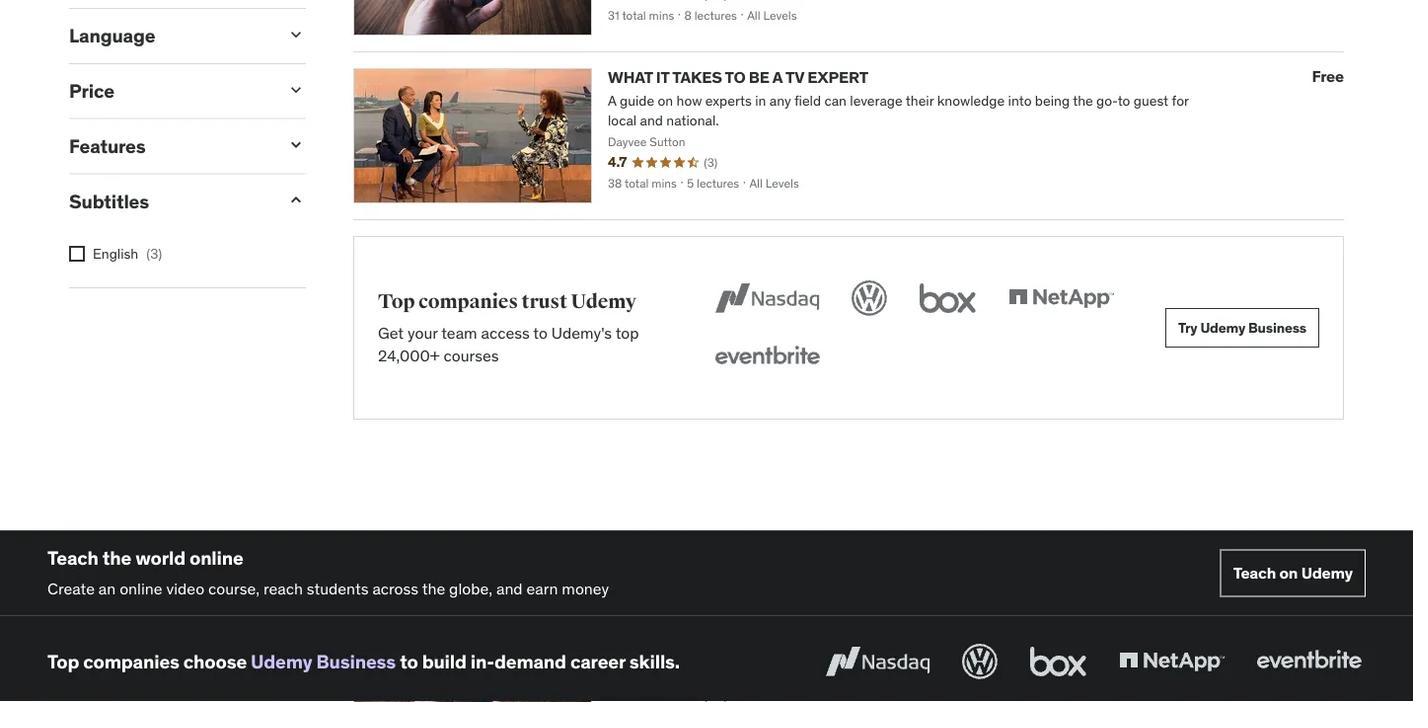Task type: describe. For each thing, give the bounding box(es) containing it.
xsmall image
[[69, 246, 85, 262]]

what
[[608, 67, 653, 87]]

teach for on
[[1234, 563, 1277, 583]]

udemy right choose
[[251, 650, 313, 673]]

top companies trust udemy get your team access to udemy's top 24,000+ courses
[[378, 290, 639, 365]]

skills.
[[630, 650, 680, 673]]

top for trust
[[378, 290, 415, 314]]

price button
[[69, 79, 271, 103]]

money
[[562, 578, 609, 598]]

subtitles button
[[69, 189, 271, 213]]

udemy right on
[[1302, 563, 1354, 583]]

top for choose
[[47, 650, 79, 673]]

0 vertical spatial business
[[1249, 319, 1307, 336]]

be
[[749, 67, 770, 87]]

free
[[1313, 66, 1345, 86]]

subtitles
[[69, 189, 149, 213]]

team
[[442, 323, 478, 343]]

earn
[[527, 578, 558, 598]]

language
[[69, 24, 155, 47]]

0 horizontal spatial the
[[103, 546, 132, 570]]

(3)
[[146, 245, 162, 262]]

try
[[1179, 319, 1198, 336]]

udemy inside top companies trust udemy get your team access to udemy's top 24,000+ courses
[[571, 290, 637, 314]]

teach the world online create an online video course, reach students across the globe, and earn money
[[47, 546, 609, 598]]

box image for top companies trust udemy get your team access to udemy's top 24,000+ courses
[[915, 277, 982, 320]]

get
[[378, 323, 404, 343]]

features
[[69, 134, 146, 158]]

top companies choose udemy business to build in-demand career skills.
[[47, 650, 680, 673]]

your
[[408, 323, 438, 343]]

globe,
[[449, 578, 493, 598]]

build
[[422, 650, 467, 673]]

on
[[1280, 563, 1299, 583]]

1 vertical spatial to
[[400, 650, 418, 673]]

nasdaq image for to build in-demand career skills.
[[822, 640, 935, 684]]

0 horizontal spatial online
[[120, 578, 163, 598]]

teach on udemy link
[[1221, 550, 1367, 597]]

course,
[[208, 578, 260, 598]]

nasdaq image for top companies trust udemy get your team access to udemy's top 24,000+ courses
[[711, 277, 825, 320]]

small image for price
[[286, 80, 306, 100]]

top
[[616, 323, 639, 343]]

try udemy business
[[1179, 319, 1307, 336]]

create
[[47, 578, 95, 598]]

students
[[307, 578, 369, 598]]

udemy right try at right top
[[1201, 319, 1246, 336]]

udemy's
[[552, 323, 612, 343]]

udemy business link
[[251, 650, 396, 673]]

small image for features
[[286, 135, 306, 155]]

trust
[[522, 290, 568, 314]]

to
[[725, 67, 746, 87]]

teach for the
[[47, 546, 99, 570]]

demand
[[495, 650, 567, 673]]

what it takes to be a tv expert
[[608, 67, 869, 87]]

an
[[99, 578, 116, 598]]

companies for choose
[[83, 650, 180, 673]]

english
[[93, 245, 138, 262]]



Task type: vqa. For each thing, say whether or not it's contained in the screenshot.
Price small image
yes



Task type: locate. For each thing, give the bounding box(es) containing it.
3 small image from the top
[[286, 135, 306, 155]]

teach on udemy
[[1234, 563, 1354, 583]]

box image right volkswagen icon
[[1026, 640, 1092, 684]]

0 vertical spatial nasdaq image
[[711, 277, 825, 320]]

netapp image for to build in-demand career skills.
[[1116, 640, 1229, 684]]

netapp image for top companies trust udemy get your team access to udemy's top 24,000+ courses
[[1005, 277, 1119, 320]]

world
[[135, 546, 186, 570]]

1 horizontal spatial companies
[[419, 290, 518, 314]]

1 horizontal spatial the
[[422, 578, 446, 598]]

companies inside top companies trust udemy get your team access to udemy's top 24,000+ courses
[[419, 290, 518, 314]]

small image for subtitles
[[286, 190, 306, 210]]

0 horizontal spatial box image
[[915, 277, 982, 320]]

1 vertical spatial the
[[422, 578, 446, 598]]

the
[[103, 546, 132, 570], [422, 578, 446, 598]]

online
[[190, 546, 244, 570], [120, 578, 163, 598]]

1 horizontal spatial online
[[190, 546, 244, 570]]

takes
[[673, 67, 722, 87]]

to
[[534, 323, 548, 343], [400, 650, 418, 673]]

box image right volkswagen image
[[915, 277, 982, 320]]

box image
[[915, 277, 982, 320], [1026, 640, 1092, 684]]

teach up the "create"
[[47, 546, 99, 570]]

0 vertical spatial the
[[103, 546, 132, 570]]

what it takes to be a tv expert link
[[608, 67, 869, 87]]

0 horizontal spatial teach
[[47, 546, 99, 570]]

1 small image from the top
[[286, 25, 306, 44]]

across
[[373, 578, 419, 598]]

to down 'trust'
[[534, 323, 548, 343]]

companies down an
[[83, 650, 180, 673]]

0 vertical spatial companies
[[419, 290, 518, 314]]

0 vertical spatial netapp image
[[1005, 277, 1119, 320]]

1 horizontal spatial business
[[1249, 319, 1307, 336]]

0 horizontal spatial companies
[[83, 650, 180, 673]]

teach inside 'teach on udemy' link
[[1234, 563, 1277, 583]]

0 horizontal spatial eventbrite image
[[711, 336, 825, 379]]

1 vertical spatial companies
[[83, 650, 180, 673]]

1 vertical spatial nasdaq image
[[822, 640, 935, 684]]

eventbrite image for to build in-demand career skills.
[[1253, 640, 1367, 684]]

companies up team
[[419, 290, 518, 314]]

english (3)
[[93, 245, 162, 262]]

1 horizontal spatial to
[[534, 323, 548, 343]]

in-
[[471, 650, 495, 673]]

business
[[1249, 319, 1307, 336], [316, 650, 396, 673]]

eventbrite image for top companies trust udemy get your team access to udemy's top 24,000+ courses
[[711, 336, 825, 379]]

a
[[773, 67, 783, 87]]

nasdaq image
[[711, 277, 825, 320], [822, 640, 935, 684]]

volkswagen image
[[848, 277, 892, 320]]

0 vertical spatial to
[[534, 323, 548, 343]]

choose
[[183, 650, 247, 673]]

eventbrite image
[[711, 336, 825, 379], [1253, 640, 1367, 684]]

business right try at right top
[[1249, 319, 1307, 336]]

1 vertical spatial top
[[47, 650, 79, 673]]

language button
[[69, 24, 271, 47]]

and
[[497, 578, 523, 598]]

to left build on the left bottom of the page
[[400, 650, 418, 673]]

0 vertical spatial box image
[[915, 277, 982, 320]]

netapp image
[[1005, 277, 1119, 320], [1116, 640, 1229, 684]]

1 horizontal spatial top
[[378, 290, 415, 314]]

top down the "create"
[[47, 650, 79, 673]]

1 vertical spatial business
[[316, 650, 396, 673]]

top up get
[[378, 290, 415, 314]]

the left globe,
[[422, 578, 446, 598]]

teach
[[47, 546, 99, 570], [1234, 563, 1277, 583]]

0 horizontal spatial top
[[47, 650, 79, 673]]

companies for trust
[[419, 290, 518, 314]]

features button
[[69, 134, 271, 158]]

4 small image from the top
[[286, 190, 306, 210]]

try udemy business link
[[1166, 308, 1320, 348]]

udemy
[[571, 290, 637, 314], [1201, 319, 1246, 336], [1302, 563, 1354, 583], [251, 650, 313, 673]]

udemy up udemy's
[[571, 290, 637, 314]]

teach inside teach the world online create an online video course, reach students across the globe, and earn money
[[47, 546, 99, 570]]

small image
[[286, 25, 306, 44], [286, 80, 306, 100], [286, 135, 306, 155], [286, 190, 306, 210]]

1 vertical spatial box image
[[1026, 640, 1092, 684]]

it
[[656, 67, 670, 87]]

online right an
[[120, 578, 163, 598]]

0 vertical spatial eventbrite image
[[711, 336, 825, 379]]

0 vertical spatial online
[[190, 546, 244, 570]]

small image for language
[[286, 25, 306, 44]]

0 vertical spatial top
[[378, 290, 415, 314]]

courses
[[444, 345, 499, 365]]

1 horizontal spatial eventbrite image
[[1253, 640, 1367, 684]]

1 vertical spatial online
[[120, 578, 163, 598]]

tv
[[786, 67, 805, 87]]

price
[[69, 79, 114, 103]]

24,000+
[[378, 345, 440, 365]]

1 horizontal spatial teach
[[1234, 563, 1277, 583]]

box image for to build in-demand career skills.
[[1026, 640, 1092, 684]]

1 horizontal spatial box image
[[1026, 640, 1092, 684]]

teach left on
[[1234, 563, 1277, 583]]

video
[[166, 578, 204, 598]]

access
[[481, 323, 530, 343]]

volkswagen image
[[959, 640, 1002, 684]]

to inside top companies trust udemy get your team access to udemy's top 24,000+ courses
[[534, 323, 548, 343]]

online up the course,
[[190, 546, 244, 570]]

2 small image from the top
[[286, 80, 306, 100]]

0 horizontal spatial to
[[400, 650, 418, 673]]

top
[[378, 290, 415, 314], [47, 650, 79, 673]]

reach
[[264, 578, 303, 598]]

expert
[[808, 67, 869, 87]]

companies
[[419, 290, 518, 314], [83, 650, 180, 673]]

career
[[571, 650, 626, 673]]

0 horizontal spatial business
[[316, 650, 396, 673]]

business down students
[[316, 650, 396, 673]]

1 vertical spatial netapp image
[[1116, 640, 1229, 684]]

the up an
[[103, 546, 132, 570]]

top inside top companies trust udemy get your team access to udemy's top 24,000+ courses
[[378, 290, 415, 314]]

1 vertical spatial eventbrite image
[[1253, 640, 1367, 684]]



